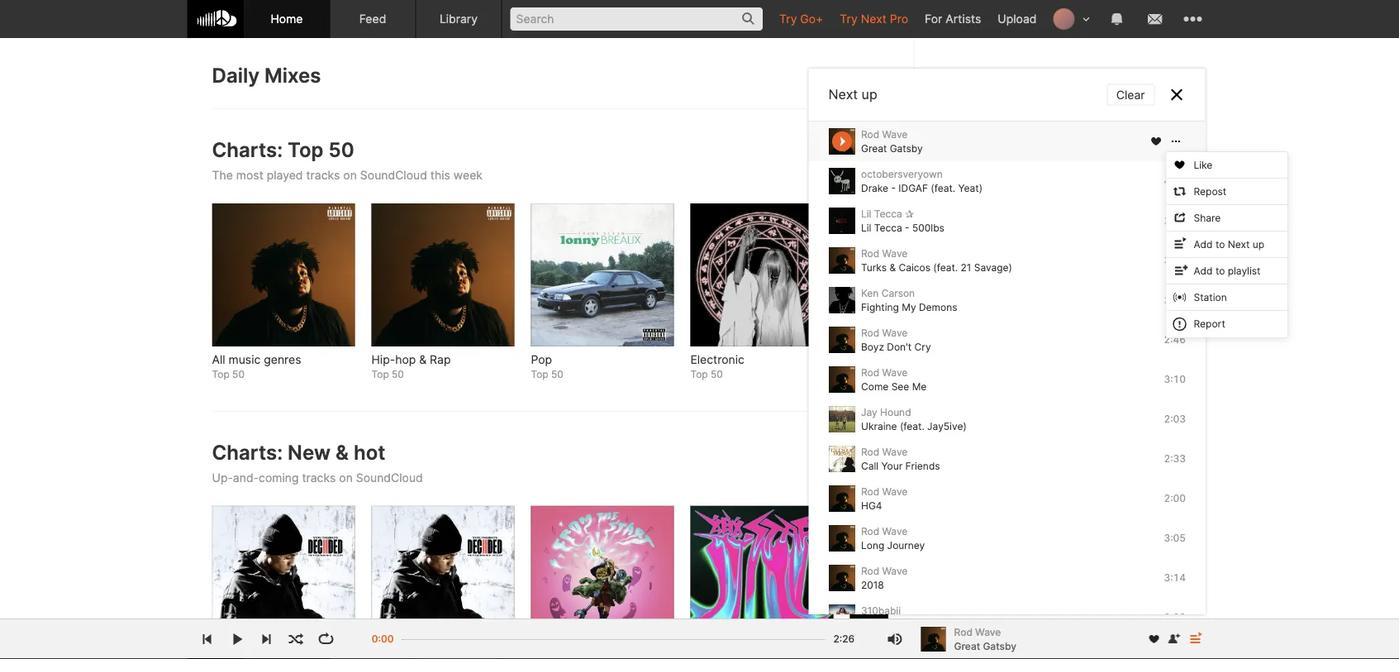 Task type: vqa. For each thing, say whether or not it's contained in the screenshot.


Task type: describe. For each thing, give the bounding box(es) containing it.
legal link
[[940, 157, 965, 169]]

jay5ive)
[[927, 420, 967, 432]]

report
[[1194, 318, 1226, 330]]

tracks inside charts: new & hot up-and-coming tracks on soundcloud
[[302, 471, 336, 485]]

1 tecca from the top
[[874, 208, 902, 220]]

3:23
[[1164, 254, 1186, 266]]

add to playlist
[[1194, 265, 1261, 277]]

great for bottommost great gatsby link
[[955, 640, 981, 652]]

2:03 inside 310babii 2:03
[[1164, 611, 1186, 623]]

daily
[[212, 63, 260, 88]]

long
[[861, 539, 885, 551]]

hot
[[354, 440, 386, 465]]

top inside global beats top 50
[[850, 368, 868, 380]]

drake
[[861, 182, 889, 194]]

rod wave link for great gatsby
[[861, 128, 908, 141]]

fighting
[[861, 301, 899, 313]]

all
[[212, 352, 225, 366]]

for artists
[[925, 12, 982, 26]]

lil tecca - 500lbs element
[[829, 208, 855, 234]]

rod wave great gatsby for rod wave link below 310babii 2:03
[[955, 626, 1017, 652]]

rod wave link down 310babii 2:03
[[955, 625, 1139, 639]]

genres
[[264, 352, 301, 366]]

rod for turks & caicos (feat. 21 savage)
[[861, 247, 880, 259]]

this
[[431, 168, 451, 182]]

try for try next pro
[[840, 12, 858, 26]]

all music genres top 50
[[212, 352, 301, 380]]

hop
[[395, 352, 416, 366]]

lil tecca - 500lbs link
[[861, 222, 945, 234]]

repost
[[1194, 185, 1227, 197]]

1 horizontal spatial gatsby
[[983, 640, 1017, 652]]

pop top 50
[[531, 352, 564, 380]]

rod wave boyz don't cry
[[861, 327, 931, 353]]

jay
[[861, 406, 877, 418]]

hg4 element
[[829, 485, 855, 512]]

soundcloud inside the charts: top 50 the most played tracks on soundcloud this week
[[360, 168, 427, 182]]

21
[[961, 261, 971, 273]]

station
[[1194, 291, 1228, 303]]

new & hot: r&b & soul element
[[850, 506, 993, 649]]

2018 element
[[829, 565, 855, 591]]

and-
[[233, 471, 259, 485]]

rod wave link for 2018
[[861, 564, 908, 578]]

rod wave come see me
[[861, 366, 927, 392]]

0 horizontal spatial up
[[862, 86, 878, 103]]

report button
[[1167, 311, 1288, 337]]

beats
[[888, 352, 919, 366]]

new
[[288, 440, 331, 465]]

share inside share popup button
[[1194, 212, 1221, 224]]

hg4 link
[[861, 499, 882, 511]]

call your friends element
[[829, 446, 855, 472]]

add for add to next up
[[1194, 238, 1213, 250]]

0 vertical spatial great gatsby element
[[829, 128, 855, 155]]

the
[[212, 168, 233, 182]]

library link
[[416, 0, 502, 38]]

turks & caicos (feat. 21 savage) link
[[861, 261, 1012, 273]]

caicos
[[899, 261, 931, 273]]

go
[[940, 68, 955, 82]]

like button
[[1167, 152, 1288, 179]]

& for hot
[[336, 440, 349, 465]]

310babii - soak city (do it) element
[[829, 604, 855, 631]]

2 lil from the top
[[861, 222, 871, 234]]

rod for call your friends
[[861, 446, 880, 458]]

share inside do not sell or share my personal information
[[1044, 157, 1071, 169]]

long journey link
[[861, 539, 925, 551]]

top inside pop top 50
[[531, 368, 549, 380]]

upload link
[[990, 0, 1046, 37]]

new & hot: all music genres element
[[212, 506, 355, 649]]

boyz
[[861, 341, 884, 353]]

ken carson link
[[861, 286, 915, 300]]

add to next up
[[1194, 238, 1265, 250]]

to for next
[[1216, 238, 1226, 250]]

cry
[[914, 341, 931, 353]]

great for topmost great gatsby link
[[861, 142, 887, 154]]

add for add to playlist
[[1194, 265, 1213, 277]]

50 inside pop top 50
[[552, 368, 564, 380]]

4:20
[[1164, 175, 1186, 187]]

playlist
[[1228, 265, 1261, 277]]

try next pro link
[[832, 0, 917, 37]]

top 50: global beats element
[[850, 203, 993, 346]]

carson
[[882, 287, 915, 299]]

next up image
[[1186, 629, 1206, 649]]

yeat)
[[958, 182, 983, 194]]

long journey element
[[829, 525, 855, 552]]

rod for great gatsby
[[861, 128, 880, 140]]

sell
[[1011, 157, 1029, 169]]

wave for come see me
[[882, 366, 908, 378]]

50 inside hip-hop & rap top 50
[[392, 368, 404, 380]]

friends
[[905, 460, 940, 472]]

daily mixes
[[212, 63, 321, 88]]

1 vertical spatial great gatsby element
[[922, 627, 946, 652]]

hip-
[[372, 352, 395, 366]]

50 inside 'all music genres top 50'
[[232, 368, 245, 380]]

fighting my demons link
[[861, 301, 957, 313]]

500lbs
[[912, 222, 945, 234]]

mobile
[[958, 68, 995, 82]]

manager
[[940, 185, 982, 197]]

do not sell or share my personal information
[[940, 157, 1132, 183]]

ukraine (feat. jay5ive) element
[[829, 406, 855, 432]]

to for playlist
[[1216, 265, 1226, 277]]

bob builder's avatar element
[[1054, 8, 1075, 30]]

wave for call your friends
[[882, 446, 908, 458]]

wave for boyz don't cry
[[882, 327, 908, 339]]

try go+
[[780, 12, 824, 26]]

octobersveryown
[[861, 168, 943, 180]]

✰
[[905, 208, 914, 220]]

rod wave hg4
[[861, 486, 908, 511]]

next up
[[829, 86, 878, 103]]

add to next up button
[[1167, 232, 1288, 258]]

do not sell or share my personal information link
[[940, 157, 1132, 183]]

up inside button
[[1253, 238, 1265, 250]]

demons
[[919, 301, 957, 313]]

home link
[[244, 0, 330, 38]]

my inside ken carson fighting my demons
[[902, 301, 916, 313]]



Task type: locate. For each thing, give the bounding box(es) containing it.
wave inside rod wave turks & caicos (feat. 21 savage)
[[882, 247, 908, 259]]

2:03 up 2:33
[[1164, 413, 1186, 425]]

2 tecca from the top
[[874, 222, 902, 234]]

top down all
[[212, 368, 230, 380]]

rod for 2018
[[861, 565, 880, 577]]

0 vertical spatial up
[[862, 86, 878, 103]]

see
[[892, 380, 909, 392]]

3:14
[[1164, 572, 1186, 584]]

tecca up lil tecca - 500lbs link
[[874, 208, 902, 220]]

to down share popup button
[[1216, 238, 1226, 250]]

None search field
[[502, 0, 771, 37]]

great
[[861, 142, 887, 154], [955, 640, 981, 652]]

(feat. inside rod wave turks & caicos (feat. 21 savage)
[[933, 261, 958, 273]]

rod down next up
[[861, 128, 880, 140]]

rap
[[430, 352, 451, 366]]

0 vertical spatial rod wave great gatsby
[[861, 128, 923, 154]]

2 to from the top
[[1216, 265, 1226, 277]]

- inside octobersveryown drake - idgaf (feat. yeat)
[[891, 182, 896, 194]]

1 vertical spatial tracks
[[302, 471, 336, 485]]

to
[[1216, 238, 1226, 250], [1216, 265, 1226, 277]]

& right turks
[[890, 261, 896, 273]]

1 vertical spatial next
[[829, 86, 858, 103]]

rod wave link for long journey
[[861, 524, 908, 538]]

&
[[890, 261, 896, 273], [419, 352, 427, 366], [336, 440, 349, 465]]

rod for boyz don't cry
[[861, 327, 880, 339]]

rod inside rod wave call your friends
[[861, 446, 880, 458]]

next up playlist
[[1228, 238, 1251, 250]]

1 vertical spatial on
[[339, 471, 353, 485]]

artists
[[946, 12, 982, 26]]

wave up "boyz don't cry" link
[[882, 327, 908, 339]]

(feat. down legal
[[931, 182, 956, 194]]

charts: up and-
[[212, 440, 283, 465]]

2:30
[[1164, 294, 1186, 306]]

0 horizontal spatial great gatsby link
[[861, 142, 923, 154]]

rod for come see me
[[861, 366, 880, 378]]

or
[[1031, 157, 1041, 169]]

add down share popup button
[[1194, 238, 1213, 250]]

clear button
[[1108, 84, 1156, 105]]

rod wave link up long journey link
[[861, 524, 908, 538]]

top 50: all music genres element
[[212, 203, 355, 346]]

rod wave link up come
[[861, 366, 908, 380]]

2018 link
[[861, 579, 884, 591]]

up down try next pro link
[[862, 86, 878, 103]]

rod wave link up octobersveryown
[[861, 128, 908, 141]]

try for try go+
[[780, 12, 797, 26]]

(feat. down "hound"
[[900, 420, 925, 432]]

wave up caicos on the top right
[[882, 247, 908, 259]]

& left hot
[[336, 440, 349, 465]]

1 vertical spatial great
[[955, 640, 981, 652]]

new & hot: hip-hop & rap element
[[372, 506, 515, 649]]

great down 310babii 2:03
[[955, 640, 981, 652]]

my inside do not sell or share my personal information
[[1074, 157, 1088, 169]]

rod inside rod wave boyz don't cry
[[861, 327, 880, 339]]

top inside hip-hop & rap top 50
[[372, 368, 389, 380]]

1 horizontal spatial my
[[1074, 157, 1088, 169]]

0 vertical spatial great
[[861, 142, 887, 154]]

soundcloud
[[360, 168, 427, 182], [356, 471, 423, 485]]

wave inside rod wave long journey
[[882, 525, 908, 537]]

on right coming at the bottom of page
[[339, 471, 353, 485]]

0 vertical spatial my
[[1074, 157, 1088, 169]]

0 vertical spatial add
[[1194, 238, 1213, 250]]

0 vertical spatial share
[[1044, 157, 1071, 169]]

rod wave 2018
[[861, 565, 908, 591]]

jay hound link
[[861, 405, 911, 419]]

1 2:03 from the top
[[1164, 413, 1186, 425]]

personal
[[1091, 157, 1132, 169]]

rod inside rod wave turks & caicos (feat. 21 savage)
[[861, 247, 880, 259]]

share
[[1044, 157, 1071, 169], [1194, 212, 1221, 224]]

2:26
[[834, 633, 855, 645]]

0 vertical spatial to
[[1216, 238, 1226, 250]]

language: button
[[940, 217, 1050, 229]]

1 vertical spatial tecca
[[874, 222, 902, 234]]

0 vertical spatial on
[[343, 168, 357, 182]]

rod wave call your friends
[[861, 446, 940, 472]]

boyz don't cry link
[[861, 341, 931, 353]]

rod up 2018 link
[[861, 565, 880, 577]]

0 horizontal spatial try
[[780, 12, 797, 26]]

drake - idgaf (feat. yeat) element
[[829, 168, 855, 194]]

charts: new & hot up-and-coming tracks on soundcloud
[[212, 440, 423, 485]]

on inside charts: new & hot up-and-coming tracks on soundcloud
[[339, 471, 353, 485]]

top inside electronic top 50
[[691, 368, 708, 380]]

- down ✰
[[905, 222, 910, 234]]

& right hop
[[419, 352, 427, 366]]

top down the hip- at bottom left
[[372, 368, 389, 380]]

wave for great gatsby
[[882, 128, 908, 140]]

0 vertical spatial (feat.
[[931, 182, 956, 194]]

rod wave great gatsby for rod wave link related to great gatsby
[[861, 128, 923, 154]]

1 vertical spatial -
[[905, 222, 910, 234]]

global beats top 50
[[850, 352, 919, 380]]

Search search field
[[511, 7, 763, 31]]

next inside button
[[1228, 238, 1251, 250]]

charts: for charts: top 50
[[212, 138, 283, 162]]

your
[[881, 460, 903, 472]]

1 vertical spatial &
[[419, 352, 427, 366]]

all music genres link
[[212, 351, 355, 368]]

rod wave link for come see me
[[861, 366, 908, 380]]

go+
[[801, 12, 824, 26]]

1 lil from the top
[[861, 208, 871, 220]]

1 horizontal spatial next
[[861, 12, 887, 26]]

2018
[[861, 579, 884, 591]]

1 vertical spatial add
[[1194, 265, 1213, 277]]

2 vertical spatial &
[[336, 440, 349, 465]]

1 horizontal spatial share
[[1194, 212, 1221, 224]]

wave down long journey link
[[882, 565, 908, 577]]

charts:
[[212, 138, 283, 162], [212, 440, 283, 465]]

rod up turks
[[861, 247, 880, 259]]

1 add from the top
[[1194, 238, 1213, 250]]

50 inside electronic top 50
[[711, 368, 723, 380]]

0 horizontal spatial next
[[829, 86, 858, 103]]

0 vertical spatial great gatsby link
[[861, 142, 923, 154]]

up up playlist
[[1253, 238, 1265, 250]]

come see me element
[[829, 366, 855, 393]]

great gatsby link up octobersveryown
[[861, 142, 923, 154]]

global
[[850, 352, 885, 366]]

share right 'or'
[[1044, 157, 1071, 169]]

lil tecca ✰ link
[[861, 207, 914, 221]]

charts: for charts: new & hot
[[212, 440, 283, 465]]

top 50: hip-hop & rap element
[[372, 203, 515, 346]]

2 vertical spatial (feat.
[[900, 420, 925, 432]]

2:03 up next up image
[[1164, 611, 1186, 623]]

1 horizontal spatial rod wave great gatsby
[[955, 626, 1017, 652]]

try go+ link
[[771, 0, 832, 37]]

do
[[976, 157, 989, 169]]

cookie manager link
[[940, 171, 1158, 197]]

rod wave great gatsby down 310babii 2:03
[[955, 626, 1017, 652]]

call your friends link
[[861, 460, 940, 472]]

0 vertical spatial -
[[891, 182, 896, 194]]

rod inside rod wave come see me
[[861, 366, 880, 378]]

electronic top 50
[[691, 352, 745, 380]]

310babii link
[[861, 604, 901, 618]]

top down global
[[850, 368, 868, 380]]

tracks
[[306, 168, 340, 182], [302, 471, 336, 485]]

3:05
[[1164, 532, 1186, 544]]

1 vertical spatial rod wave great gatsby
[[955, 626, 1017, 652]]

& inside hip-hop & rap top 50
[[419, 352, 427, 366]]

rod wave great gatsby up octobersveryown
[[861, 128, 923, 154]]

rod
[[861, 128, 880, 140], [861, 247, 880, 259], [861, 327, 880, 339], [861, 366, 880, 378], [861, 446, 880, 458], [861, 486, 880, 498], [861, 525, 880, 537], [861, 565, 880, 577], [955, 626, 973, 638]]

0 vertical spatial next
[[861, 12, 887, 26]]

soundcloud inside charts: new & hot up-and-coming tracks on soundcloud
[[356, 471, 423, 485]]

rod inside rod wave 2018
[[861, 565, 880, 577]]

jay hound ukraine (feat. jay5ive)
[[861, 406, 967, 432]]

gatsby down 310babii 2:03
[[983, 640, 1017, 652]]

2 add from the top
[[1194, 265, 1213, 277]]

0 vertical spatial soundcloud
[[360, 168, 427, 182]]

mixes
[[265, 63, 321, 88]]

1 vertical spatial (feat.
[[933, 261, 958, 273]]

electronic
[[691, 352, 745, 366]]

1 vertical spatial great gatsby link
[[955, 639, 1017, 654]]

310babii
[[861, 605, 901, 617]]

charts: inside charts: new & hot up-and-coming tracks on soundcloud
[[212, 440, 283, 465]]

50 inside global beats top 50
[[871, 368, 883, 380]]

1 horizontal spatial up
[[1253, 238, 1265, 250]]

wave inside rod wave come see me
[[882, 366, 908, 378]]

rod wave great gatsby
[[861, 128, 923, 154], [955, 626, 1017, 652]]

great gatsby element
[[829, 128, 855, 155], [922, 627, 946, 652]]

try right go+
[[840, 12, 858, 26]]

journey
[[887, 539, 925, 551]]

0 vertical spatial 2:03
[[1164, 413, 1186, 425]]

hip-hop & rap link
[[372, 351, 515, 368]]

rod for hg4
[[861, 486, 880, 498]]

& for rap
[[419, 352, 427, 366]]

new & hot: electronic element
[[691, 506, 834, 649]]

rod inside rod wave long journey
[[861, 525, 880, 537]]

3:10
[[1164, 373, 1186, 385]]

wave up come see me link
[[882, 366, 908, 378]]

wave for 2018
[[882, 565, 908, 577]]

rod up long on the bottom right of the page
[[861, 525, 880, 537]]

-
[[891, 182, 896, 194], [905, 222, 910, 234]]

tecca down lil tecca ✰ link
[[874, 222, 902, 234]]

feed link
[[330, 0, 416, 38]]

try left go+
[[780, 12, 797, 26]]

drake - idgaf (feat. yeat) link
[[861, 182, 983, 194]]

rod wave long journey
[[861, 525, 925, 551]]

1 horizontal spatial great
[[955, 640, 981, 652]]

week
[[454, 168, 483, 182]]

50 inside the charts: top 50 the most played tracks on soundcloud this week
[[329, 138, 355, 162]]

repost button
[[1167, 179, 1288, 205]]

most
[[236, 168, 264, 182]]

wave inside rod wave 2018
[[882, 565, 908, 577]]

2 horizontal spatial &
[[890, 261, 896, 273]]

2 horizontal spatial next
[[1228, 238, 1251, 250]]

rod up the boyz on the bottom right
[[861, 327, 880, 339]]

1 vertical spatial lil
[[861, 222, 871, 234]]

charts: inside the charts: top 50 the most played tracks on soundcloud this week
[[212, 138, 283, 162]]

clear
[[1117, 88, 1146, 102]]

rod wave link for hg4
[[861, 485, 908, 499]]

rod wave link up your in the right bottom of the page
[[861, 445, 908, 459]]

on right played
[[343, 168, 357, 182]]

cookie manager
[[940, 171, 1158, 197]]

ukraine
[[861, 420, 897, 432]]

1 vertical spatial 2:03
[[1164, 611, 1186, 623]]

(feat. inside jay hound ukraine (feat. jay5ive)
[[900, 420, 925, 432]]

wave for long journey
[[882, 525, 908, 537]]

0 horizontal spatial &
[[336, 440, 349, 465]]

2 vertical spatial next
[[1228, 238, 1251, 250]]

0 vertical spatial tracks
[[306, 168, 340, 182]]

top up played
[[288, 138, 324, 162]]

gatsby up octobersveryown
[[890, 142, 923, 154]]

rod down global
[[861, 366, 880, 378]]

& inside rod wave turks & caicos (feat. 21 savage)
[[890, 261, 896, 273]]

rod inside rod wave hg4
[[861, 486, 880, 498]]

music
[[229, 352, 261, 366]]

1 vertical spatial up
[[1253, 238, 1265, 250]]

octobersveryown link
[[861, 167, 943, 181]]

played
[[267, 168, 303, 182]]

great up octobersveryown
[[861, 142, 887, 154]]

call
[[861, 460, 879, 472]]

top down pop
[[531, 368, 549, 380]]

turks & caicos (feat. 21 savage) element
[[829, 247, 855, 274]]

my left personal
[[1074, 157, 1088, 169]]

add to playlist button
[[1167, 258, 1288, 284]]

wave for hg4
[[882, 486, 908, 498]]

0 vertical spatial lil
[[861, 208, 871, 220]]

rod wave link for call your friends
[[861, 445, 908, 459]]

pop link
[[531, 351, 674, 368]]

top inside the charts: top 50 the most played tracks on soundcloud this week
[[288, 138, 324, 162]]

wave inside rod wave hg4
[[882, 486, 908, 498]]

0 horizontal spatial -
[[891, 182, 896, 194]]

1 vertical spatial charts:
[[212, 440, 283, 465]]

great gatsby link down 310babii 2:03
[[955, 639, 1017, 654]]

1 vertical spatial gatsby
[[983, 640, 1017, 652]]

- inside lil tecca ✰ lil tecca - 500lbs
[[905, 222, 910, 234]]

0 vertical spatial &
[[890, 261, 896, 273]]

1 horizontal spatial great gatsby link
[[955, 639, 1017, 654]]

try inside try go+ link
[[780, 12, 797, 26]]

0 vertical spatial charts:
[[212, 138, 283, 162]]

wave up octobersveryown
[[882, 128, 908, 140]]

(feat. inside octobersveryown drake - idgaf (feat. yeat)
[[931, 182, 956, 194]]

- down octobersveryown link
[[891, 182, 896, 194]]

rod wave link up hg4
[[861, 485, 908, 499]]

rod wave link for boyz don't cry
[[861, 326, 908, 340]]

1 horizontal spatial &
[[419, 352, 427, 366]]

1 horizontal spatial try
[[840, 12, 858, 26]]

on
[[343, 168, 357, 182], [339, 471, 353, 485]]

my
[[1074, 157, 1088, 169], [902, 301, 916, 313]]

wave down 310babii 2:03
[[976, 626, 1002, 638]]

1 horizontal spatial great gatsby element
[[922, 627, 946, 652]]

1 vertical spatial to
[[1216, 265, 1226, 277]]

for artists link
[[917, 0, 990, 37]]

don't
[[887, 341, 912, 353]]

charts: up most
[[212, 138, 283, 162]]

2:03
[[1164, 413, 1186, 425], [1164, 611, 1186, 623]]

next left pro
[[861, 12, 887, 26]]

0 horizontal spatial my
[[902, 301, 916, 313]]

top 50: pop element
[[531, 203, 674, 346]]

0 horizontal spatial share
[[1044, 157, 1071, 169]]

tracks down new
[[302, 471, 336, 485]]

rod wave link up 2018
[[861, 564, 908, 578]]

hip-hop & rap top 50
[[372, 352, 451, 380]]

1 charts: from the top
[[212, 138, 283, 162]]

soundcloud down hot
[[356, 471, 423, 485]]

wave inside rod wave boyz don't cry
[[882, 327, 908, 339]]

lil
[[861, 208, 871, 220], [861, 222, 871, 234]]

legal
[[940, 157, 965, 169]]

2 try from the left
[[840, 12, 858, 26]]

& inside charts: new & hot up-and-coming tracks on soundcloud
[[336, 440, 349, 465]]

rod wave link up turks
[[861, 247, 908, 260]]

rod down 310babii 2:03
[[955, 626, 973, 638]]

come
[[861, 380, 889, 392]]

rod up hg4 link
[[861, 486, 880, 498]]

0 horizontal spatial great gatsby element
[[829, 128, 855, 155]]

0 horizontal spatial great
[[861, 142, 887, 154]]

rod wave link
[[861, 128, 908, 141], [861, 247, 908, 260], [861, 326, 908, 340], [861, 366, 908, 380], [861, 445, 908, 459], [861, 485, 908, 499], [861, 524, 908, 538], [861, 564, 908, 578], [955, 625, 1139, 639]]

tracks inside the charts: top 50 the most played tracks on soundcloud this week
[[306, 168, 340, 182]]

wave up long journey link
[[882, 525, 908, 537]]

to left playlist
[[1216, 265, 1226, 277]]

new & hot: pop element
[[531, 506, 674, 649]]

progress bar
[[402, 631, 826, 658]]

wave down your in the right bottom of the page
[[882, 486, 908, 498]]

go mobile
[[940, 68, 995, 82]]

rod for long journey
[[861, 525, 880, 537]]

1 to from the top
[[1216, 238, 1226, 250]]

top 50: electronic element
[[691, 203, 834, 346]]

top down "electronic"
[[691, 368, 708, 380]]

lil tecca ✰ lil tecca - 500lbs
[[861, 208, 945, 234]]

fighting my demons element
[[829, 287, 855, 313]]

2 2:03 from the top
[[1164, 611, 1186, 623]]

soundcloud left this
[[360, 168, 427, 182]]

on inside the charts: top 50 the most played tracks on soundcloud this week
[[343, 168, 357, 182]]

like
[[1194, 159, 1213, 171]]

1 try from the left
[[780, 12, 797, 26]]

information
[[940, 171, 994, 183]]

wave inside rod wave call your friends
[[882, 446, 908, 458]]

tracks right played
[[306, 168, 340, 182]]

share button
[[1167, 205, 1288, 232]]

0 horizontal spatial rod wave great gatsby
[[861, 128, 923, 154]]

1 horizontal spatial -
[[905, 222, 910, 234]]

rod up call
[[861, 446, 880, 458]]

1 vertical spatial share
[[1194, 212, 1221, 224]]

0 vertical spatial gatsby
[[890, 142, 923, 154]]

add up station
[[1194, 265, 1213, 277]]

my down carson
[[902, 301, 916, 313]]

(feat. left 21
[[933, 261, 958, 273]]

up-
[[212, 471, 233, 485]]

tecca
[[874, 208, 902, 220], [874, 222, 902, 234]]

1 vertical spatial my
[[902, 301, 916, 313]]

0 horizontal spatial gatsby
[[890, 142, 923, 154]]

wave up your in the right bottom of the page
[[882, 446, 908, 458]]

2 charts: from the top
[[212, 440, 283, 465]]

ken carson fighting my demons
[[861, 287, 957, 313]]

boyz don't cry element
[[829, 327, 855, 353]]

top inside 'all music genres top 50'
[[212, 368, 230, 380]]

50
[[329, 138, 355, 162], [232, 368, 245, 380], [392, 368, 404, 380], [552, 368, 564, 380], [711, 368, 723, 380], [871, 368, 883, 380]]

wave for turks & caicos (feat. 21 savage)
[[882, 247, 908, 259]]

share down repost at the right top
[[1194, 212, 1221, 224]]

try next pro
[[840, 12, 909, 26]]

0:00
[[372, 633, 394, 645]]

0 vertical spatial tecca
[[874, 208, 902, 220]]

next down try next pro at the right
[[829, 86, 858, 103]]

try inside try next pro link
[[840, 12, 858, 26]]

rod wave link up "boyz don't cry" link
[[861, 326, 908, 340]]

2:27
[[1164, 215, 1186, 227]]

add
[[1194, 238, 1213, 250], [1194, 265, 1213, 277]]

library
[[440, 12, 478, 26]]

rod wave link for turks & caicos (feat. 21 savage)
[[861, 247, 908, 260]]

1 vertical spatial soundcloud
[[356, 471, 423, 485]]



